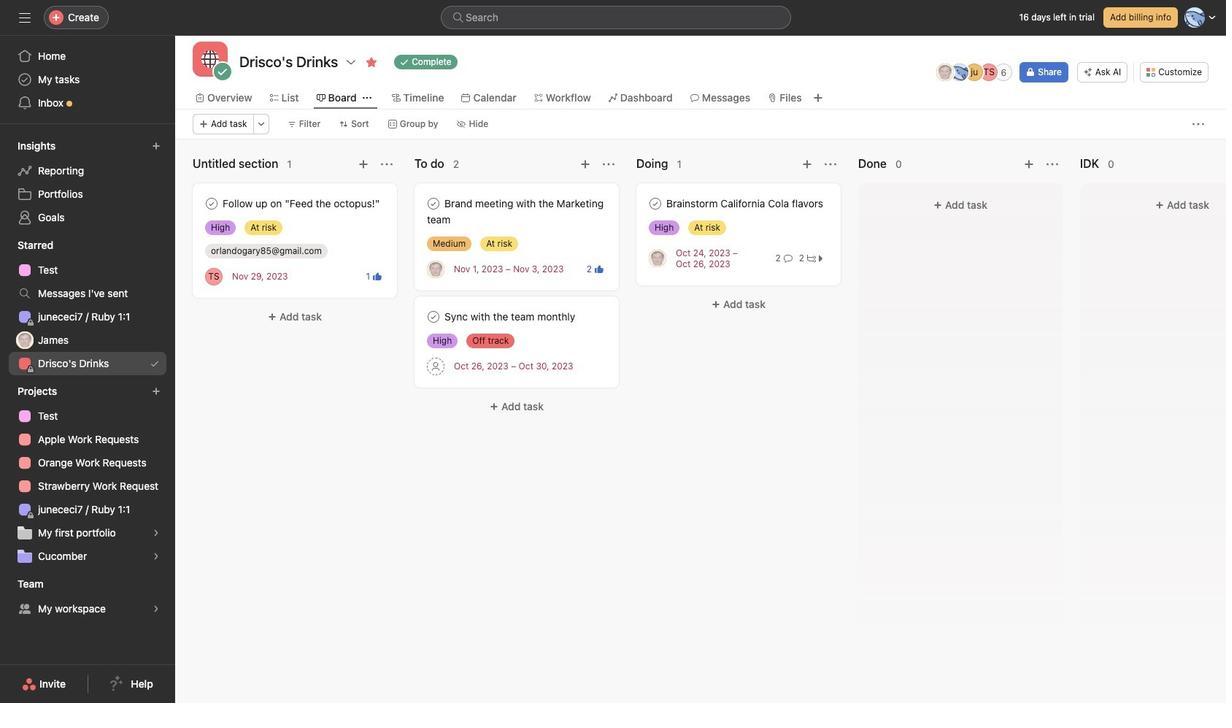 Task type: locate. For each thing, give the bounding box(es) containing it.
insights element
[[0, 133, 175, 232]]

Mark complete checkbox
[[203, 195, 221, 213], [425, 308, 443, 326]]

2 mark complete checkbox from the left
[[647, 195, 665, 213]]

mark complete image for leftmost mark complete checkbox
[[203, 195, 221, 213]]

Mark complete checkbox
[[425, 195, 443, 213], [647, 195, 665, 213]]

1 add task image from the left
[[580, 158, 592, 170]]

1 more section actions image from the left
[[603, 158, 615, 170]]

2 more section actions image from the left
[[825, 158, 837, 170]]

teams element
[[0, 571, 175, 624]]

1 add task image from the left
[[358, 158, 370, 170]]

1 mark complete checkbox from the left
[[425, 195, 443, 213]]

0 horizontal spatial more section actions image
[[381, 158, 393, 170]]

1 horizontal spatial more section actions image
[[825, 158, 837, 170]]

1 horizontal spatial mark complete checkbox
[[647, 195, 665, 213]]

0 vertical spatial mark complete checkbox
[[203, 195, 221, 213]]

mark complete image for the bottommost mark complete checkbox
[[425, 308, 443, 326]]

0 horizontal spatial more section actions image
[[603, 158, 615, 170]]

0 vertical spatial mark complete image
[[203, 195, 221, 213]]

1 mark complete image from the left
[[425, 195, 443, 213]]

1 horizontal spatial mark complete image
[[647, 195, 665, 213]]

new project or portfolio image
[[152, 387, 161, 396]]

mark complete image
[[425, 195, 443, 213], [647, 195, 665, 213]]

list box
[[441, 6, 792, 29]]

more section actions image
[[381, 158, 393, 170], [1047, 158, 1059, 170]]

more section actions image
[[603, 158, 615, 170], [825, 158, 837, 170]]

add task image
[[580, 158, 592, 170], [802, 158, 814, 170]]

2 likes. you liked this task image
[[595, 265, 604, 274]]

0 horizontal spatial mark complete image
[[425, 195, 443, 213]]

1 horizontal spatial add task image
[[802, 158, 814, 170]]

1 vertical spatial mark complete image
[[425, 308, 443, 326]]

more actions image
[[1193, 118, 1205, 130], [257, 120, 266, 129]]

new insights image
[[152, 142, 161, 150]]

0 horizontal spatial add task image
[[580, 158, 592, 170]]

2 mark complete image from the left
[[647, 195, 665, 213]]

mark complete image for mark complete option for second add task icon from the left
[[647, 195, 665, 213]]

1 more section actions image from the left
[[381, 158, 393, 170]]

0 horizontal spatial mark complete checkbox
[[203, 195, 221, 213]]

mark complete image
[[203, 195, 221, 213], [425, 308, 443, 326]]

1 horizontal spatial mark complete image
[[425, 308, 443, 326]]

0 horizontal spatial add task image
[[358, 158, 370, 170]]

1 horizontal spatial mark complete checkbox
[[425, 308, 443, 326]]

remove from starred image
[[366, 56, 378, 68]]

add task image
[[358, 158, 370, 170], [1024, 158, 1036, 170]]

projects element
[[0, 378, 175, 571]]

1 horizontal spatial add task image
[[1024, 158, 1036, 170]]

1 horizontal spatial more section actions image
[[1047, 158, 1059, 170]]

0 horizontal spatial mark complete image
[[203, 195, 221, 213]]

0 horizontal spatial mark complete checkbox
[[425, 195, 443, 213]]

2 more section actions image from the left
[[1047, 158, 1059, 170]]

more section actions image for second add task icon from the left
[[825, 158, 837, 170]]



Task type: describe. For each thing, give the bounding box(es) containing it.
more section actions image for second add task image
[[1047, 158, 1059, 170]]

see details, my first portfolio image
[[152, 529, 161, 538]]

mark complete checkbox for first add task icon from left
[[425, 195, 443, 213]]

hide sidebar image
[[19, 12, 31, 23]]

see details, my workspace image
[[152, 605, 161, 613]]

mark complete checkbox for second add task icon from the left
[[647, 195, 665, 213]]

show options image
[[346, 56, 357, 68]]

global element
[[0, 36, 175, 123]]

0 horizontal spatial more actions image
[[257, 120, 266, 129]]

1 horizontal spatial more actions image
[[1193, 118, 1205, 130]]

2 add task image from the left
[[802, 158, 814, 170]]

more section actions image for first add task icon from left
[[603, 158, 615, 170]]

see details, cucomber image
[[152, 552, 161, 561]]

add tab image
[[813, 92, 824, 104]]

1 vertical spatial mark complete checkbox
[[425, 308, 443, 326]]

1 like. you liked this task image
[[373, 272, 382, 281]]

starred element
[[0, 232, 175, 378]]

globe image
[[202, 50, 219, 68]]

tab actions image
[[363, 93, 372, 102]]

toggle assignee popover image
[[205, 268, 223, 285]]

mark complete image for first add task icon from left mark complete option
[[425, 195, 443, 213]]

2 add task image from the left
[[1024, 158, 1036, 170]]

more section actions image for first add task image from left
[[381, 158, 393, 170]]

2 comments image
[[784, 254, 793, 263]]



Task type: vqa. For each thing, say whether or not it's contained in the screenshot.
More section actions image Add task image
yes



